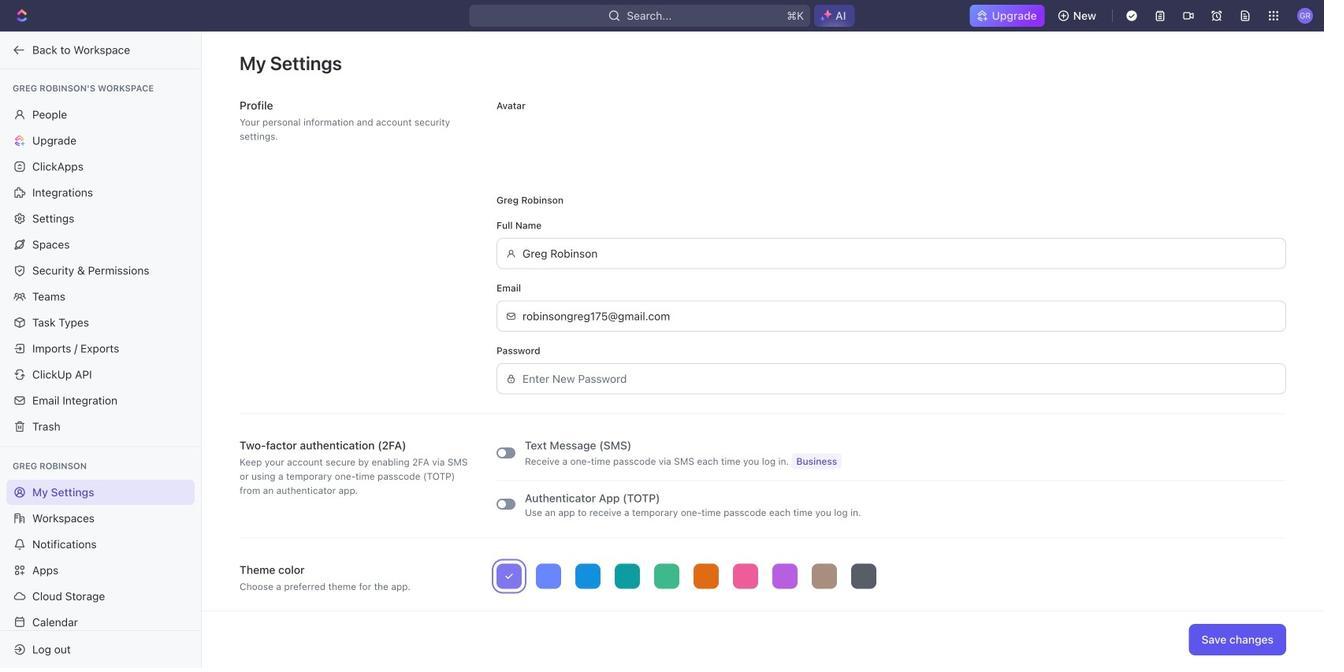 Task type: describe. For each thing, give the bounding box(es) containing it.
3 option from the left
[[576, 564, 601, 590]]

4 option from the left
[[615, 564, 640, 590]]

available on business plans or higher element
[[792, 454, 842, 470]]

2 option from the left
[[536, 564, 562, 590]]

Enter Username text field
[[523, 239, 1278, 269]]

7 option from the left
[[733, 564, 759, 590]]

10 option from the left
[[852, 564, 877, 590]]

Enter New Password text field
[[523, 364, 1278, 394]]

Enter Email text field
[[523, 302, 1278, 331]]

1 option from the left
[[497, 564, 522, 590]]



Task type: locate. For each thing, give the bounding box(es) containing it.
5 option from the left
[[655, 564, 680, 590]]

6 option from the left
[[694, 564, 719, 590]]

option
[[497, 564, 522, 590], [536, 564, 562, 590], [576, 564, 601, 590], [615, 564, 640, 590], [655, 564, 680, 590], [694, 564, 719, 590], [733, 564, 759, 590], [773, 564, 798, 590], [812, 564, 838, 590], [852, 564, 877, 590]]

8 option from the left
[[773, 564, 798, 590]]

list box
[[497, 564, 1287, 590]]

9 option from the left
[[812, 564, 838, 590]]



Task type: vqa. For each thing, say whether or not it's contained in the screenshot.
the user group icon
no



